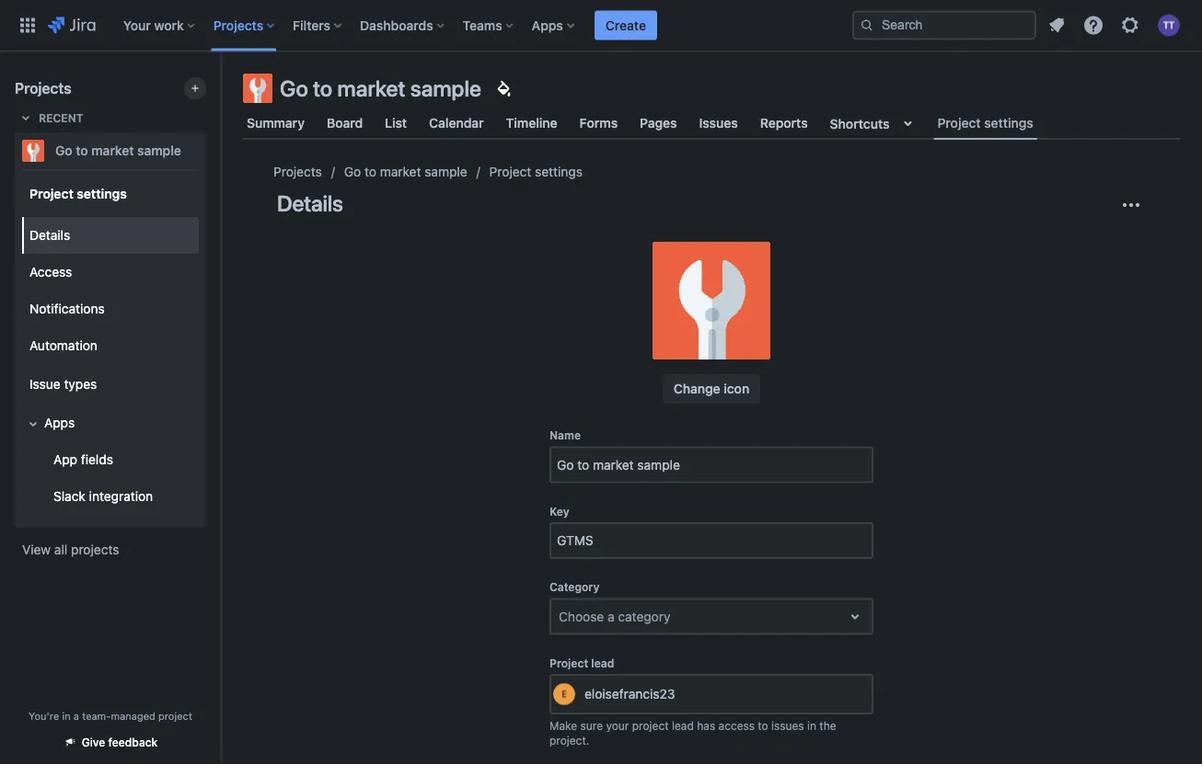 Task type: locate. For each thing, give the bounding box(es) containing it.
Search field
[[852, 11, 1036, 40]]

lead left the has
[[672, 720, 694, 733]]

access
[[719, 720, 755, 733]]

details link
[[22, 217, 199, 254]]

go to market sample up the list
[[280, 75, 481, 101]]

1 horizontal spatial go
[[280, 75, 308, 101]]

1 horizontal spatial a
[[608, 609, 615, 625]]

market up the list
[[337, 75, 405, 101]]

a right choose
[[608, 609, 615, 625]]

1 horizontal spatial settings
[[535, 164, 583, 179]]

lead up eloisefrancis23
[[591, 657, 614, 670]]

1 horizontal spatial project
[[632, 720, 669, 733]]

automation
[[29, 338, 97, 354]]

2 vertical spatial project settings
[[29, 186, 127, 201]]

group
[[18, 169, 199, 527], [18, 212, 199, 521]]

projects
[[213, 17, 263, 33], [15, 80, 71, 97], [273, 164, 322, 179]]

teams
[[463, 17, 502, 33]]

market down list link
[[380, 164, 421, 179]]

go down board "link"
[[344, 164, 361, 179]]

0 horizontal spatial project settings
[[29, 186, 127, 201]]

filters
[[293, 17, 331, 33]]

banner containing your work
[[0, 0, 1202, 52]]

apps
[[532, 17, 563, 33], [44, 416, 75, 431]]

work
[[154, 17, 184, 33]]

apps up app
[[44, 416, 75, 431]]

0 vertical spatial projects
[[213, 17, 263, 33]]

project
[[158, 711, 192, 723], [632, 720, 669, 733]]

integration
[[89, 489, 153, 505]]

shortcuts
[[830, 116, 890, 131]]

in inside make sure your project lead has access to issues in the project.
[[807, 720, 816, 733]]

details
[[277, 191, 343, 216], [29, 228, 70, 243]]

1 horizontal spatial projects
[[213, 17, 263, 33]]

0 vertical spatial project settings
[[937, 115, 1034, 131]]

sample left add to starred icon
[[137, 143, 181, 158]]

project inside make sure your project lead has access to issues in the project.
[[632, 720, 669, 733]]

to inside make sure your project lead has access to issues in the project.
[[758, 720, 768, 733]]

filters button
[[287, 11, 349, 40]]

market
[[337, 75, 405, 101], [91, 143, 134, 158], [380, 164, 421, 179]]

to left issues
[[758, 720, 768, 733]]

teams button
[[457, 11, 521, 40]]

0 horizontal spatial in
[[62, 711, 71, 723]]

0 horizontal spatial apps
[[44, 416, 75, 431]]

go up summary
[[280, 75, 308, 101]]

project inside group
[[29, 186, 73, 201]]

more image
[[1120, 194, 1142, 216]]

lead inside make sure your project lead has access to issues in the project.
[[672, 720, 694, 733]]

1 vertical spatial details
[[29, 228, 70, 243]]

sample
[[410, 75, 481, 101], [137, 143, 181, 158], [425, 164, 467, 179]]

tab list
[[232, 107, 1191, 140]]

team-
[[82, 711, 111, 723]]

jira image
[[48, 14, 96, 36], [48, 14, 96, 36]]

project avatar image
[[653, 242, 770, 360]]

1 vertical spatial apps
[[44, 416, 75, 431]]

project settings
[[937, 115, 1034, 131], [489, 164, 583, 179], [29, 186, 127, 201]]

0 vertical spatial settings
[[984, 115, 1034, 131]]

go to market sample link
[[15, 133, 199, 169], [344, 161, 467, 183]]

details up access
[[29, 228, 70, 243]]

project settings inside group
[[29, 186, 127, 201]]

issue types link
[[22, 365, 199, 405]]

go
[[280, 75, 308, 101], [55, 143, 72, 158], [344, 164, 361, 179]]

market up details link
[[91, 143, 134, 158]]

calendar link
[[425, 107, 488, 140]]

in
[[62, 711, 71, 723], [807, 720, 816, 733]]

projects
[[71, 543, 119, 558]]

1 vertical spatial project settings
[[489, 164, 583, 179]]

calendar
[[429, 116, 484, 131]]

0 horizontal spatial details
[[29, 228, 70, 243]]

shortcuts button
[[826, 107, 923, 140]]

2 vertical spatial go
[[344, 164, 361, 179]]

project down timeline link at the top
[[489, 164, 531, 179]]

help image
[[1082, 14, 1105, 36]]

projects up collapse recent projects icon
[[15, 80, 71, 97]]

settings for group containing project settings
[[77, 186, 127, 201]]

in left the
[[807, 720, 816, 733]]

1 vertical spatial projects
[[15, 80, 71, 97]]

managed
[[111, 711, 155, 723]]

sample down calendar link
[[425, 164, 467, 179]]

1 vertical spatial go to market sample
[[55, 143, 181, 158]]

1 horizontal spatial in
[[807, 720, 816, 733]]

fields
[[81, 453, 113, 468]]

projects inside popup button
[[213, 17, 263, 33]]

go to market sample link down "recent"
[[15, 133, 199, 169]]

2 horizontal spatial projects
[[273, 164, 322, 179]]

in right you're
[[62, 711, 71, 723]]

settings inside group
[[77, 186, 127, 201]]

make sure your project lead has access to issues in the project.
[[550, 720, 836, 747]]

Key field
[[551, 525, 872, 558]]

1 group from the top
[[18, 169, 199, 527]]

1 horizontal spatial project settings
[[489, 164, 583, 179]]

projects up the sidebar navigation image
[[213, 17, 263, 33]]

appswitcher icon image
[[17, 14, 39, 36]]

sample up the calendar on the top left of the page
[[410, 75, 481, 101]]

eloisefrancis23 image
[[553, 684, 575, 706]]

settings inside tab list
[[984, 115, 1034, 131]]

summary link
[[243, 107, 308, 140]]

2 group from the top
[[18, 212, 199, 521]]

category
[[618, 609, 671, 625]]

0 vertical spatial apps
[[532, 17, 563, 33]]

go down "recent"
[[55, 143, 72, 158]]

your work
[[123, 17, 184, 33]]

2 vertical spatial projects
[[273, 164, 322, 179]]

notifications
[[29, 302, 105, 317]]

issue
[[29, 377, 60, 392]]

2 vertical spatial settings
[[77, 186, 127, 201]]

summary
[[247, 116, 305, 131]]

1 horizontal spatial lead
[[672, 720, 694, 733]]

0 horizontal spatial a
[[73, 711, 79, 723]]

slack integration link
[[33, 479, 199, 515]]

project right managed
[[158, 711, 192, 723]]

notifications image
[[1046, 14, 1068, 36]]

to
[[313, 75, 333, 101], [76, 143, 88, 158], [365, 164, 376, 179], [758, 720, 768, 733]]

view all projects
[[22, 543, 119, 558]]

1 vertical spatial go
[[55, 143, 72, 158]]

2 horizontal spatial settings
[[984, 115, 1034, 131]]

category
[[550, 581, 600, 594]]

sidebar navigation image
[[201, 74, 241, 110]]

project up "eloisefrancis23" icon
[[550, 657, 588, 670]]

lead
[[591, 657, 614, 670], [672, 720, 694, 733]]

dashboards
[[360, 17, 433, 33]]

recent
[[39, 111, 83, 124]]

collapse recent projects image
[[15, 107, 37, 129]]

pages link
[[636, 107, 681, 140]]

0 horizontal spatial settings
[[77, 186, 127, 201]]

go to market sample link down list link
[[344, 161, 467, 183]]

2 vertical spatial go to market sample
[[344, 164, 467, 179]]

board link
[[323, 107, 366, 140]]

1 vertical spatial lead
[[672, 720, 694, 733]]

2 horizontal spatial go
[[344, 164, 361, 179]]

project up details link
[[29, 186, 73, 201]]

settings
[[984, 115, 1034, 131], [535, 164, 583, 179], [77, 186, 127, 201]]

1 horizontal spatial apps
[[532, 17, 563, 33]]

banner
[[0, 0, 1202, 52]]

0 horizontal spatial projects
[[15, 80, 71, 97]]

1 vertical spatial settings
[[535, 164, 583, 179]]

choose
[[559, 609, 604, 625]]

go to market sample down list link
[[344, 164, 467, 179]]

you're
[[29, 711, 59, 723]]

a left team-
[[73, 711, 79, 723]]

0 vertical spatial lead
[[591, 657, 614, 670]]

apps right teams popup button
[[532, 17, 563, 33]]

project right your on the bottom right
[[632, 720, 669, 733]]

go to market sample down "recent"
[[55, 143, 181, 158]]

details down the projects link
[[277, 191, 343, 216]]

projects for the projects link
[[273, 164, 322, 179]]

dashboards button
[[354, 11, 452, 40]]

2 vertical spatial sample
[[425, 164, 467, 179]]

0 vertical spatial go to market sample
[[280, 75, 481, 101]]

project right "shortcuts" popup button
[[937, 115, 981, 131]]

go to market sample
[[280, 75, 481, 101], [55, 143, 181, 158], [344, 164, 467, 179]]

projects down summary link
[[273, 164, 322, 179]]

group containing details
[[18, 212, 199, 521]]

1 horizontal spatial details
[[277, 191, 343, 216]]



Task type: vqa. For each thing, say whether or not it's contained in the screenshot.
List
yes



Task type: describe. For each thing, give the bounding box(es) containing it.
2 horizontal spatial project settings
[[937, 115, 1034, 131]]

projects button
[[208, 11, 282, 40]]

feedback
[[108, 737, 158, 750]]

sure
[[580, 720, 603, 733]]

project settings for group containing project settings
[[29, 186, 127, 201]]

create button
[[594, 11, 657, 40]]

0 vertical spatial go
[[280, 75, 308, 101]]

1 vertical spatial sample
[[137, 143, 181, 158]]

primary element
[[11, 0, 852, 51]]

0 vertical spatial details
[[277, 191, 343, 216]]

issues
[[771, 720, 804, 733]]

automation link
[[22, 328, 199, 365]]

list
[[385, 116, 407, 131]]

eloisefrancis23
[[585, 687, 675, 702]]

to down "recent"
[[76, 143, 88, 158]]

1 vertical spatial a
[[73, 711, 79, 723]]

project.
[[550, 735, 589, 747]]

0 vertical spatial market
[[337, 75, 405, 101]]

make
[[550, 720, 577, 733]]

key
[[550, 505, 569, 518]]

issues
[[699, 116, 738, 131]]

forms
[[580, 116, 618, 131]]

types
[[64, 377, 97, 392]]

give
[[82, 737, 105, 750]]

name
[[550, 429, 581, 442]]

Name field
[[551, 449, 872, 482]]

reports link
[[756, 107, 812, 140]]

to down board "link"
[[365, 164, 376, 179]]

project settings link
[[489, 161, 583, 183]]

create project image
[[188, 81, 203, 96]]

all
[[54, 543, 67, 558]]

projects for projects popup button
[[213, 17, 263, 33]]

search image
[[860, 18, 874, 33]]

give feedback
[[82, 737, 158, 750]]

app fields link
[[33, 442, 199, 479]]

create
[[606, 17, 646, 33]]

0 vertical spatial sample
[[410, 75, 481, 101]]

apps inside button
[[44, 416, 75, 431]]

Category text field
[[559, 608, 562, 626]]

your
[[606, 720, 629, 733]]

details inside group
[[29, 228, 70, 243]]

access
[[29, 265, 72, 280]]

settings for project settings link
[[535, 164, 583, 179]]

1 vertical spatial market
[[91, 143, 134, 158]]

your work button
[[118, 11, 202, 40]]

view all projects link
[[15, 534, 206, 567]]

0 horizontal spatial lead
[[591, 657, 614, 670]]

reports
[[760, 116, 808, 131]]

has
[[697, 720, 715, 733]]

the
[[820, 720, 836, 733]]

go to market sample inside go to market sample link
[[55, 143, 181, 158]]

project settings for project settings link
[[489, 164, 583, 179]]

view
[[22, 543, 51, 558]]

timeline link
[[502, 107, 561, 140]]

add to starred image
[[201, 140, 223, 162]]

your
[[123, 17, 151, 33]]

0 horizontal spatial go to market sample link
[[15, 133, 199, 169]]

pages
[[640, 116, 677, 131]]

tab list containing project settings
[[232, 107, 1191, 140]]

you're in a team-managed project
[[29, 711, 192, 723]]

0 vertical spatial a
[[608, 609, 615, 625]]

icon
[[724, 382, 749, 397]]

slack
[[53, 489, 85, 505]]

give feedback button
[[52, 728, 169, 758]]

group containing project settings
[[18, 169, 199, 527]]

forms link
[[576, 107, 621, 140]]

issue types
[[29, 377, 97, 392]]

apps button
[[526, 11, 582, 40]]

apps button
[[22, 405, 199, 442]]

list link
[[381, 107, 411, 140]]

set background color image
[[492, 77, 514, 99]]

change icon button
[[663, 375, 761, 404]]

project lead
[[550, 657, 614, 670]]

change
[[674, 382, 720, 397]]

0 horizontal spatial go
[[55, 143, 72, 158]]

0 horizontal spatial project
[[158, 711, 192, 723]]

app
[[53, 453, 77, 468]]

app fields
[[53, 453, 113, 468]]

choose a category
[[559, 609, 671, 625]]

2 vertical spatial market
[[380, 164, 421, 179]]

change icon
[[674, 382, 749, 397]]

slack integration
[[53, 489, 153, 505]]

board
[[327, 116, 363, 131]]

settings image
[[1119, 14, 1141, 36]]

your profile and settings image
[[1158, 14, 1180, 36]]

issues link
[[695, 107, 742, 140]]

expand image
[[22, 413, 44, 435]]

timeline
[[506, 116, 557, 131]]

projects link
[[273, 161, 322, 183]]

to up board at the left top of the page
[[313, 75, 333, 101]]

open image
[[844, 606, 866, 628]]

apps inside dropdown button
[[532, 17, 563, 33]]

access link
[[22, 254, 199, 291]]

1 horizontal spatial go to market sample link
[[344, 161, 467, 183]]

notifications link
[[22, 291, 199, 328]]



